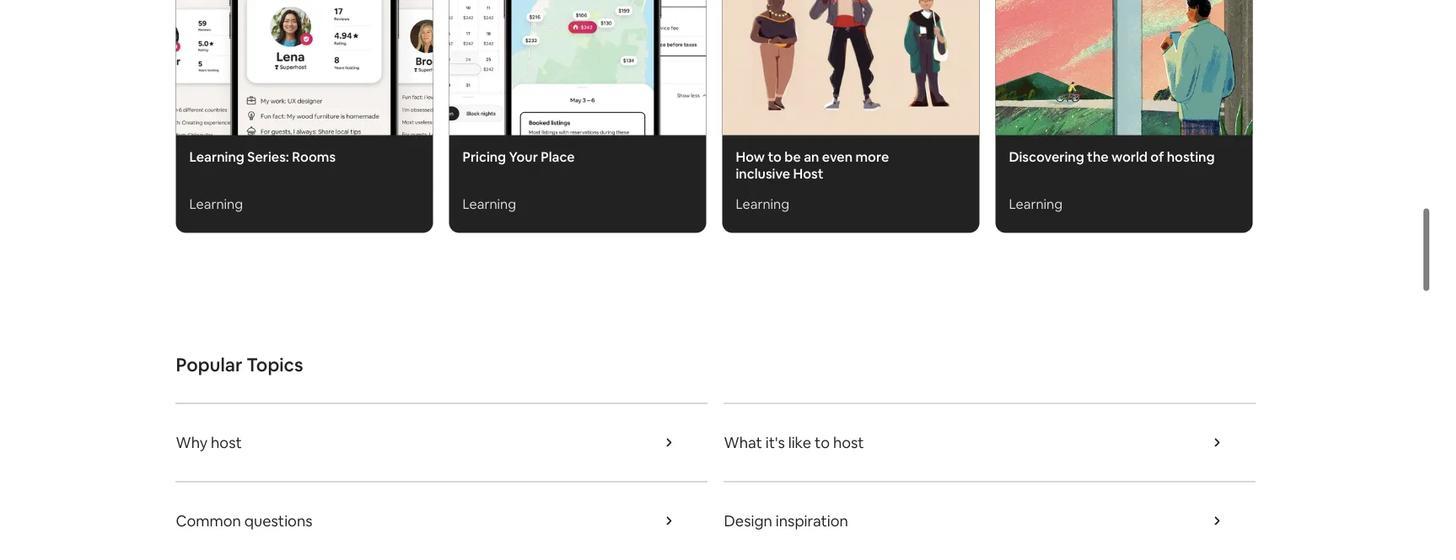 Task type: vqa. For each thing, say whether or not it's contained in the screenshot.
Remove from wishlist: Portola Valley, California image
no



Task type: locate. For each thing, give the bounding box(es) containing it.
design inspiration
[[724, 430, 848, 450]]

five people with a variety of body types and skin tones, and one of them is using a cane. image
[[722, 0, 980, 54], [722, 0, 980, 54]]

host
[[211, 352, 242, 371]]

learning left 'series: rooms'
[[189, 67, 244, 84]]

learning down pricing at the top left
[[463, 114, 516, 131]]

learning down learning series: rooms
[[189, 114, 243, 131]]

illustration of a person holding a coffee looking out the window at a biker passing by. image
[[996, 0, 1253, 54], [996, 0, 1253, 54]]

learning down the 'discovering'
[[1009, 114, 1063, 131]]

inclusive host
[[736, 84, 823, 101]]

a mobile phone shows a map of similar listings. in the background, two more phones show calendar and price breakdown tools. image
[[449, 0, 706, 54], [449, 0, 706, 54]]

why host
[[176, 352, 242, 371]]

learning
[[189, 67, 244, 84], [189, 114, 243, 131], [463, 114, 516, 131], [736, 114, 789, 131], [1009, 114, 1063, 131]]

an
[[804, 67, 819, 84]]

cleanliness
[[176, 508, 254, 528]]

design
[[724, 430, 772, 450]]

discovering the world of hosting
[[1009, 67, 1215, 84]]

the
[[1087, 67, 1109, 84]]

learning down inclusive host
[[736, 114, 789, 131]]

pricing your place
[[463, 67, 575, 84]]

learning for learning series: rooms
[[189, 114, 243, 131]]

series: rooms
[[247, 67, 336, 84]]

side-by-side phone screens show the tops of five host passports, with each host's photo, name, and a few personal details. image
[[176, 0, 433, 54], [176, 0, 433, 54]]



Task type: describe. For each thing, give the bounding box(es) containing it.
inspiration
[[776, 430, 848, 450]]

to
[[768, 67, 782, 84]]

why
[[176, 352, 208, 371]]

be
[[785, 67, 801, 84]]

why host link
[[176, 323, 707, 401]]

even
[[822, 67, 853, 84]]

common
[[176, 430, 241, 450]]

more
[[856, 67, 889, 84]]

learning for discovering the world of hosting
[[1009, 114, 1063, 131]]

how to be an even more inclusive host
[[736, 67, 889, 101]]

common questions
[[176, 430, 312, 450]]

delighting guests
[[724, 508, 846, 528]]

discovering
[[1009, 67, 1084, 84]]

questions
[[244, 430, 312, 450]]

pricing
[[463, 67, 506, 84]]

delighting guests link
[[724, 480, 1255, 545]]

your place
[[509, 67, 575, 84]]

learning for how to be an even more inclusive host
[[736, 114, 789, 131]]

common questions link
[[176, 401, 707, 480]]

guests
[[799, 508, 846, 528]]

of hosting
[[1151, 67, 1215, 84]]

learning series: rooms
[[189, 67, 336, 84]]

learning for pricing your place
[[463, 114, 516, 131]]

design inspiration link
[[724, 401, 1255, 480]]

world
[[1112, 67, 1148, 84]]

how
[[736, 67, 765, 84]]

cleanliness link
[[176, 480, 707, 545]]

delighting
[[724, 508, 796, 528]]



